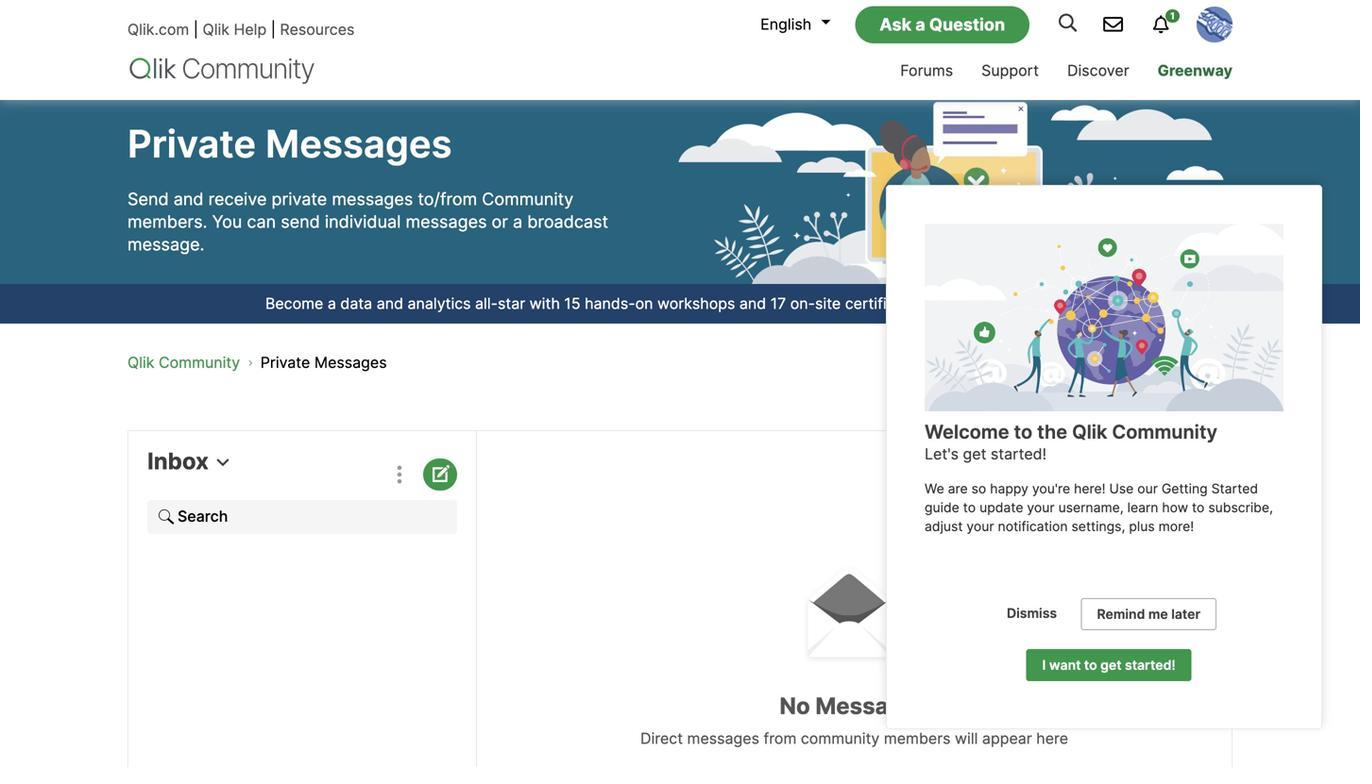Task type: describe. For each thing, give the bounding box(es) containing it.
we
[[925, 481, 944, 497]]

0 vertical spatial private messages
[[128, 121, 452, 167]]

started
[[1211, 481, 1258, 497]]

you
[[212, 212, 242, 232]]

qlikduck image
[[1197, 7, 1233, 43]]

receive
[[208, 189, 267, 210]]

become
[[265, 295, 323, 313]]

send and receive private messages to/from community members. you can send individual messages or a broadcast message.
[[128, 189, 608, 255]]

or
[[492, 212, 508, 232]]

remind
[[1097, 607, 1145, 623]]

1 horizontal spatial qlik
[[203, 20, 230, 39]]

adjust
[[925, 519, 963, 535]]

me
[[1148, 607, 1168, 623]]

here
[[1036, 730, 1068, 749]]

discover
[[1067, 61, 1129, 80]]

to inside welcome to the qlik community let's get started!
[[1014, 421, 1033, 444]]

more!
[[1158, 519, 1194, 535]]

more
[[1050, 295, 1095, 313]]

on
[[635, 295, 653, 313]]

i want to get started! button
[[1026, 650, 1192, 682]]

getting
[[1162, 481, 1208, 497]]

qlik inside list
[[128, 354, 154, 372]]

get inside "button"
[[1100, 658, 1122, 674]]

i want to get started!
[[1042, 658, 1176, 674]]

get inside welcome to the qlik community let's get started!
[[963, 445, 986, 464]]

on-
[[790, 295, 815, 313]]

message.
[[128, 234, 204, 255]]

1 horizontal spatial and
[[377, 295, 403, 313]]

a for question
[[915, 14, 925, 35]]

0 vertical spatial messages
[[265, 121, 452, 167]]

inbox button
[[147, 448, 230, 476]]

2 | from the left
[[271, 20, 276, 39]]

0 vertical spatial messages
[[332, 189, 413, 210]]

qlik.com link
[[128, 20, 189, 39]]

plus
[[1129, 519, 1155, 535]]

resources link
[[280, 20, 355, 39]]

workshops
[[657, 295, 735, 313]]

direct
[[640, 730, 683, 749]]

so
[[972, 481, 986, 497]]

a for data
[[328, 295, 336, 313]]

send
[[128, 189, 169, 210]]

qlik community
[[128, 354, 240, 372]]

17
[[770, 295, 786, 313]]

settings,
[[1072, 519, 1125, 535]]

let's
[[925, 445, 959, 464]]

qlik inside welcome to the qlik community let's get started!
[[1072, 421, 1107, 444]]

ask
[[880, 14, 912, 35]]

subscribe,
[[1208, 500, 1273, 516]]

0 vertical spatial your
[[1027, 500, 1055, 516]]

later
[[1171, 607, 1200, 623]]

to down so
[[963, 500, 976, 516]]

the
[[1037, 421, 1067, 444]]

are
[[948, 481, 968, 497]]

menu bar containing forums
[[770, 44, 1247, 100]]

community inside send and receive private messages to/from community members. you can send individual messages or a broadcast message.
[[482, 189, 574, 210]]

qlik.com | qlik help | resources
[[128, 20, 355, 39]]

can
[[247, 212, 276, 232]]

private inside list
[[260, 354, 310, 372]]

will
[[955, 730, 978, 749]]

forums button
[[886, 44, 967, 100]]

started! inside "button"
[[1125, 658, 1176, 674]]

welcome to the qlik community let's get started!
[[925, 421, 1217, 464]]

to inside i want to get started! "button"
[[1084, 658, 1097, 674]]

learn more link
[[996, 295, 1095, 313]]

no messages direct messages from community members will appear here
[[640, 693, 1068, 749]]

use
[[1109, 481, 1134, 497]]

update
[[980, 500, 1023, 516]]

remind me later button
[[1081, 599, 1217, 631]]

greenway link
[[1143, 44, 1247, 100]]

welcome to the qlik community dialog
[[886, 185, 1322, 730]]

community inside list
[[159, 354, 240, 372]]

1 | from the left
[[193, 20, 198, 39]]

qlik image
[[128, 56, 316, 85]]

ask a question link
[[855, 6, 1030, 43]]

15
[[564, 295, 580, 313]]

happy
[[990, 481, 1029, 497]]

private messages inside list
[[260, 354, 387, 372]]

forums
[[900, 61, 953, 80]]

english button
[[751, 9, 830, 41]]

guide
[[925, 500, 959, 516]]

remind me later
[[1097, 607, 1200, 623]]

to right how
[[1192, 500, 1205, 516]]



Task type: vqa. For each thing, say whether or not it's contained in the screenshot.
Question at right top
yes



Task type: locate. For each thing, give the bounding box(es) containing it.
0 horizontal spatial your
[[967, 519, 994, 535]]

qlik.com
[[128, 20, 189, 39]]

1 horizontal spatial private
[[260, 354, 310, 372]]

2 vertical spatial messages
[[815, 693, 929, 721]]

support
[[981, 61, 1039, 80]]

0 horizontal spatial private
[[128, 121, 256, 167]]

star
[[498, 295, 525, 313]]

0 horizontal spatial community
[[159, 354, 240, 372]]

0 horizontal spatial qlik
[[128, 354, 154, 372]]

0 horizontal spatial |
[[193, 20, 198, 39]]

messages up community
[[815, 693, 929, 721]]

1 vertical spatial community
[[159, 354, 240, 372]]

broadcast
[[527, 212, 608, 232]]

notification
[[998, 519, 1068, 535]]

to/from
[[418, 189, 477, 210]]

menu bar
[[770, 44, 1247, 100]]

private
[[128, 121, 256, 167], [260, 354, 310, 372]]

1 vertical spatial started!
[[1125, 658, 1176, 674]]

0 vertical spatial started!
[[991, 445, 1047, 464]]

| right "help"
[[271, 20, 276, 39]]

here!
[[1074, 481, 1106, 497]]

i
[[1042, 658, 1046, 674]]

1 horizontal spatial started!
[[1125, 658, 1176, 674]]

list
[[128, 338, 1181, 388]]

1 horizontal spatial |
[[271, 20, 276, 39]]

2 horizontal spatial and
[[739, 295, 766, 313]]

you're
[[1032, 481, 1070, 497]]

your down update in the right of the page
[[967, 519, 994, 535]]

all-
[[475, 295, 498, 313]]

private up send
[[128, 121, 256, 167]]

send
[[281, 212, 320, 232]]

0 vertical spatial get
[[963, 445, 986, 464]]

get down welcome
[[963, 445, 986, 464]]

private messages up private
[[128, 121, 452, 167]]

1 horizontal spatial community
[[482, 189, 574, 210]]

0 horizontal spatial and
[[174, 189, 204, 210]]

messages up individual
[[265, 121, 452, 167]]

discover button
[[1053, 44, 1143, 100]]

2 vertical spatial messages
[[687, 730, 759, 749]]

1 vertical spatial private messages
[[260, 354, 387, 372]]

started! inside welcome to the qlik community let's get started!
[[991, 445, 1047, 464]]

to
[[1014, 421, 1033, 444], [963, 500, 976, 516], [1192, 500, 1205, 516], [1084, 658, 1097, 674]]

started! up happy
[[991, 445, 1047, 464]]

1 vertical spatial get
[[1100, 658, 1122, 674]]

individual
[[325, 212, 401, 232]]

messages inside no messages direct messages from community members will appear here
[[687, 730, 759, 749]]

messages down the data
[[314, 354, 387, 372]]

private messages
[[128, 121, 452, 167], [260, 354, 387, 372]]

username,
[[1058, 500, 1124, 516]]

learn
[[996, 295, 1046, 313]]

appear
[[982, 730, 1032, 749]]

1 horizontal spatial your
[[1027, 500, 1055, 516]]

question
[[929, 14, 1005, 35]]

1
[[1170, 10, 1175, 22]]

messages
[[265, 121, 452, 167], [314, 354, 387, 372], [815, 693, 929, 721]]

1 vertical spatial private
[[260, 354, 310, 372]]

get right want
[[1100, 658, 1122, 674]]

2 vertical spatial community
[[1112, 421, 1217, 444]]

and up members.
[[174, 189, 204, 210]]

inbox
[[147, 448, 209, 476]]

and left 17
[[739, 295, 766, 313]]

messages up individual
[[332, 189, 413, 210]]

members.
[[128, 212, 207, 232]]

1 horizontal spatial a
[[513, 212, 522, 232]]

None submit
[[143, 496, 190, 539]]

2 vertical spatial a
[[328, 295, 336, 313]]

messages inside no messages direct messages from community members will appear here
[[815, 693, 929, 721]]

with
[[530, 295, 560, 313]]

0 horizontal spatial a
[[328, 295, 336, 313]]

from
[[764, 730, 797, 749]]

community
[[482, 189, 574, 210], [159, 354, 240, 372], [1112, 421, 1217, 444]]

and inside send and receive private messages to/from community members. you can send individual messages or a broadcast message.
[[174, 189, 204, 210]]

community inside welcome to the qlik community let's get started!
[[1112, 421, 1217, 444]]

2 horizontal spatial a
[[915, 14, 925, 35]]

1 vertical spatial your
[[967, 519, 994, 535]]

dismiss
[[1007, 606, 1057, 622]]

private messages down become
[[260, 354, 387, 372]]

2 horizontal spatial qlik
[[1072, 421, 1107, 444]]

want
[[1049, 658, 1081, 674]]

0 vertical spatial private
[[128, 121, 256, 167]]

1 horizontal spatial get
[[1100, 658, 1122, 674]]

site
[[815, 295, 841, 313]]

no
[[780, 693, 810, 721]]

started! down remind me later
[[1125, 658, 1176, 674]]

messages down to/from
[[406, 212, 487, 232]]

0 horizontal spatial get
[[963, 445, 986, 464]]

0 vertical spatial a
[[915, 14, 925, 35]]

2 horizontal spatial community
[[1112, 421, 1217, 444]]

how
[[1162, 500, 1188, 516]]

get
[[963, 445, 986, 464], [1100, 658, 1122, 674]]

we are so happy you're here! use our getting started guide to update your username, learn how to subscribe, adjust your notification settings, plus more!
[[925, 481, 1277, 535]]

data
[[340, 295, 372, 313]]

members
[[884, 730, 951, 749]]

learn
[[1127, 500, 1158, 516]]

0 vertical spatial community
[[482, 189, 574, 210]]

dismiss button
[[992, 599, 1072, 629]]

private down become
[[260, 354, 310, 372]]

0 vertical spatial qlik
[[203, 20, 230, 39]]

become a data and analytics all-star with 15 hands-on workshops and 17 on-site certification options! learn more
[[265, 295, 1095, 313]]

1 vertical spatial a
[[513, 212, 522, 232]]

help
[[234, 20, 267, 39]]

qlik community link
[[128, 354, 240, 372]]

support button
[[967, 44, 1053, 100]]

ask a question
[[880, 14, 1005, 35]]

messages left from at bottom
[[687, 730, 759, 749]]

1 vertical spatial messages
[[406, 212, 487, 232]]

Search text field
[[147, 501, 457, 535]]

a right ask
[[915, 14, 925, 35]]

analytics
[[408, 295, 471, 313]]

|
[[193, 20, 198, 39], [271, 20, 276, 39]]

list containing qlik community
[[128, 338, 1181, 388]]

to left the the
[[1014, 421, 1033, 444]]

certification
[[845, 295, 930, 313]]

hands-
[[585, 295, 635, 313]]

1 vertical spatial qlik
[[128, 354, 154, 372]]

welcome
[[925, 421, 1009, 444]]

a inside send and receive private messages to/from community members. you can send individual messages or a broadcast message.
[[513, 212, 522, 232]]

community
[[801, 730, 880, 749]]

resources
[[280, 20, 355, 39]]

messages inside list
[[314, 354, 387, 372]]

qlik help link
[[203, 20, 267, 39]]

a right or in the top left of the page
[[513, 212, 522, 232]]

to right want
[[1084, 658, 1097, 674]]

our
[[1137, 481, 1158, 497]]

1 vertical spatial messages
[[314, 354, 387, 372]]

your up the notification
[[1027, 500, 1055, 516]]

and right the data
[[377, 295, 403, 313]]

options!
[[935, 295, 992, 313]]

a left the data
[[328, 295, 336, 313]]

a
[[915, 14, 925, 35], [513, 212, 522, 232], [328, 295, 336, 313]]

0 horizontal spatial started!
[[991, 445, 1047, 464]]

english
[[760, 15, 812, 34]]

messages
[[332, 189, 413, 210], [406, 212, 487, 232], [687, 730, 759, 749]]

started!
[[991, 445, 1047, 464], [1125, 658, 1176, 674]]

| right qlik.com
[[193, 20, 198, 39]]

private
[[272, 189, 327, 210]]

2 vertical spatial qlik
[[1072, 421, 1107, 444]]



